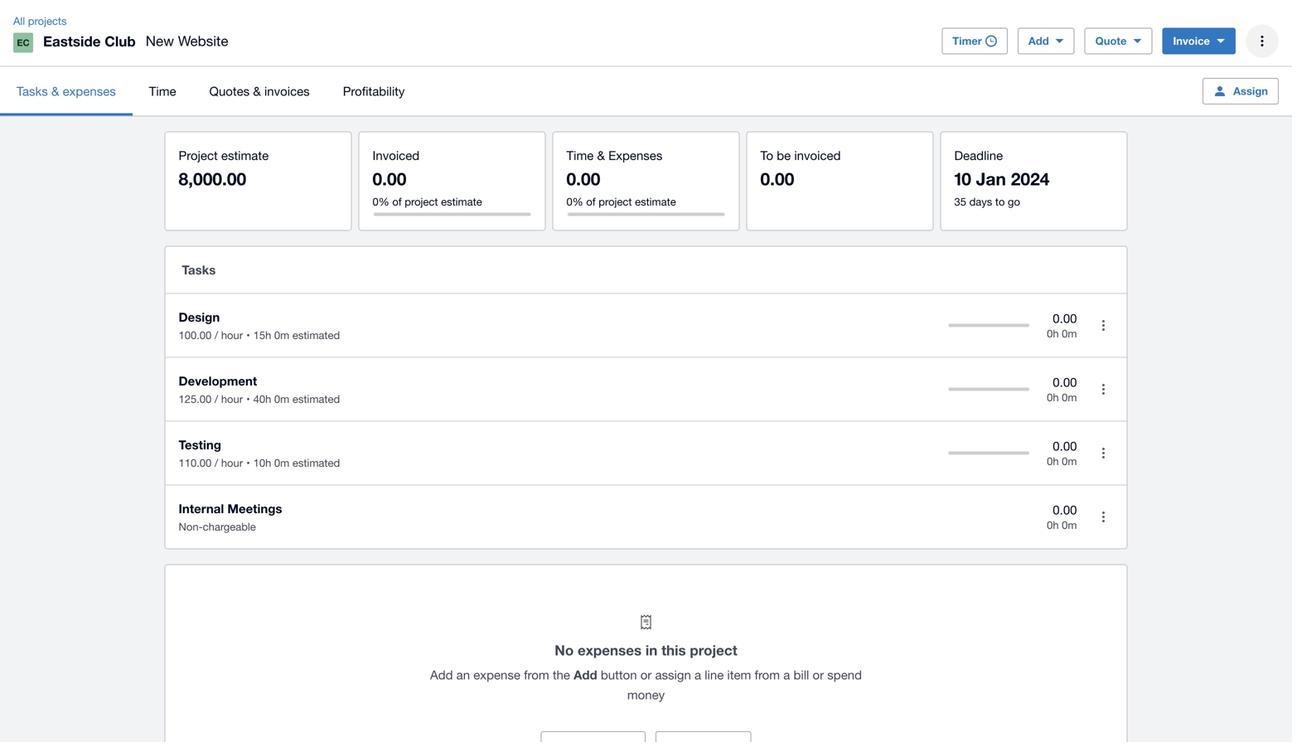Task type: describe. For each thing, give the bounding box(es) containing it.
125.00
[[179, 393, 212, 406]]

0 horizontal spatial more options image
[[1088, 373, 1121, 406]]

time link
[[132, 67, 193, 116]]

0% inside invoiced 0.00 0% of project estimate
[[373, 195, 390, 208]]

estimated for testing
[[293, 457, 340, 469]]

assign
[[656, 668, 691, 682]]

invoiced 0.00 0% of project estimate
[[373, 148, 482, 208]]

go
[[1008, 195, 1021, 208]]

estimated for design
[[293, 329, 340, 342]]

project estimate 8,000.00
[[179, 148, 269, 189]]

meetings
[[228, 501, 282, 516]]

& for time
[[597, 148, 605, 163]]

add for add an expense from the add button or assign a line item from a bill or spend money
[[430, 668, 453, 682]]

to
[[761, 148, 774, 163]]

quote button
[[1085, 28, 1153, 54]]

add for add
[[1029, 34, 1050, 47]]

in
[[646, 642, 658, 658]]

1 or from the left
[[641, 668, 652, 682]]

be
[[777, 148, 791, 163]]

item
[[728, 668, 752, 682]]

0h for testing
[[1047, 455, 1059, 468]]

quotes & invoices
[[209, 84, 310, 98]]

time & expenses 0.00 0% of project estimate
[[567, 148, 676, 208]]

an
[[457, 668, 470, 682]]

/ for development
[[215, 393, 218, 406]]

non-
[[179, 520, 203, 533]]

development
[[179, 374, 257, 389]]

money
[[628, 687, 665, 702]]

tasks & expenses
[[17, 84, 116, 98]]

timer button
[[942, 28, 1008, 54]]

tasks & expenses link
[[0, 67, 132, 116]]

more options image for testing
[[1088, 437, 1121, 470]]

spend
[[828, 668, 862, 682]]

eastside
[[43, 33, 101, 49]]

1 horizontal spatial add
[[574, 668, 598, 682]]

estimate inside time & expenses 0.00 0% of project estimate
[[635, 195, 676, 208]]

this
[[662, 642, 686, 658]]

1 from from the left
[[524, 668, 550, 682]]

button
[[601, 668, 637, 682]]

chargeable
[[203, 520, 256, 533]]

quotes
[[209, 84, 250, 98]]

tasks for tasks
[[182, 262, 216, 277]]

0h for design
[[1047, 327, 1059, 340]]

& for quotes
[[253, 84, 261, 98]]

35
[[955, 195, 967, 208]]

internal meetings non-chargeable
[[179, 501, 282, 533]]

invoiced
[[795, 148, 841, 163]]

add an expense from the add button or assign a line item from a bill or spend money
[[430, 668, 862, 702]]

expense
[[474, 668, 521, 682]]

2 a from the left
[[784, 668, 791, 682]]

projects
[[28, 15, 67, 27]]

line
[[705, 668, 724, 682]]

0.00 inside invoiced 0.00 0% of project estimate
[[373, 168, 407, 189]]

110.00
[[179, 457, 212, 469]]

project for 0.00
[[405, 195, 438, 208]]

of inside invoiced 0.00 0% of project estimate
[[393, 195, 402, 208]]

more options image for design
[[1088, 309, 1121, 342]]

to be invoiced 0.00
[[761, 148, 841, 189]]

add button
[[1018, 28, 1075, 54]]

10
[[955, 168, 972, 189]]

project inside time & expenses 0.00 0% of project estimate
[[599, 195, 632, 208]]

no expenses in this project
[[555, 642, 738, 658]]

0.00 0h 0m for testing
[[1047, 439, 1078, 468]]

1 horizontal spatial expenses
[[578, 642, 642, 658]]

• for design
[[246, 329, 250, 342]]

no
[[555, 642, 574, 658]]

1 horizontal spatial more options image
[[1246, 24, 1280, 58]]

development 125.00 / hour • 40h 0m estimated
[[179, 374, 340, 406]]

invoices
[[265, 84, 310, 98]]



Task type: vqa. For each thing, say whether or not it's contained in the screenshot.
1st '0.00 0H 0M' from the top
yes



Task type: locate. For each thing, give the bounding box(es) containing it.
invoiced
[[373, 148, 420, 163]]

1 horizontal spatial 0%
[[567, 195, 584, 208]]

quote
[[1096, 34, 1127, 47]]

all projects
[[13, 15, 67, 27]]

2 0% from the left
[[567, 195, 584, 208]]

expenses inside 'link'
[[63, 84, 116, 98]]

0.00 0h 0m
[[1047, 311, 1078, 340], [1047, 375, 1078, 404], [1047, 439, 1078, 468], [1047, 503, 1078, 531]]

• left 40h at the bottom of page
[[246, 393, 250, 406]]

2 vertical spatial hour
[[221, 457, 243, 469]]

estimated right 40h at the bottom of page
[[293, 393, 340, 406]]

2 0.00 0h 0m from the top
[[1047, 375, 1078, 404]]

or up 'money'
[[641, 668, 652, 682]]

a left "bill"
[[784, 668, 791, 682]]

2 or from the left
[[813, 668, 824, 682]]

to
[[996, 195, 1005, 208]]

0m
[[1062, 327, 1078, 340], [274, 329, 290, 342], [1062, 391, 1078, 404], [274, 393, 290, 406], [1062, 455, 1078, 468], [274, 457, 290, 469], [1062, 519, 1078, 531]]

assign
[[1234, 85, 1269, 97]]

estimated
[[293, 329, 340, 342], [293, 393, 340, 406], [293, 457, 340, 469]]

more options image
[[1088, 309, 1121, 342], [1088, 437, 1121, 470], [1088, 500, 1121, 534]]

1 a from the left
[[695, 668, 702, 682]]

3 hour from the top
[[221, 457, 243, 469]]

& inside tasks & expenses 'link'
[[51, 84, 59, 98]]

2 vertical spatial estimated
[[293, 457, 340, 469]]

0 horizontal spatial or
[[641, 668, 652, 682]]

ec
[[17, 37, 30, 48]]

1 vertical spatial estimated
[[293, 393, 340, 406]]

0h for development
[[1047, 391, 1059, 404]]

hour inside "development 125.00 / hour • 40h 0m estimated"
[[221, 393, 243, 406]]

0 horizontal spatial tasks
[[17, 84, 48, 98]]

from
[[524, 668, 550, 682], [755, 668, 780, 682]]

0 vertical spatial hour
[[221, 329, 243, 342]]

/ for testing
[[215, 457, 218, 469]]

testing
[[179, 437, 221, 452]]

0m inside "development 125.00 / hour • 40h 0m estimated"
[[274, 393, 290, 406]]

3 0h from the top
[[1047, 455, 1059, 468]]

2 estimated from the top
[[293, 393, 340, 406]]

1 vertical spatial •
[[246, 393, 250, 406]]

1 vertical spatial /
[[215, 393, 218, 406]]

• for testing
[[246, 457, 250, 469]]

invoice button
[[1163, 28, 1236, 54]]

time inside time & expenses 0.00 0% of project estimate
[[567, 148, 594, 163]]

estimate inside invoiced 0.00 0% of project estimate
[[441, 195, 482, 208]]

invoice
[[1174, 34, 1211, 47]]

0 horizontal spatial of
[[393, 195, 402, 208]]

time
[[149, 84, 176, 98], [567, 148, 594, 163]]

1 vertical spatial tasks
[[182, 262, 216, 277]]

estimated for development
[[293, 393, 340, 406]]

• inside "development 125.00 / hour • 40h 0m estimated"
[[246, 393, 250, 406]]

all
[[13, 15, 25, 27]]

1 0h from the top
[[1047, 327, 1059, 340]]

website
[[178, 33, 228, 49]]

3 / from the top
[[215, 457, 218, 469]]

/ inside "development 125.00 / hour • 40h 0m estimated"
[[215, 393, 218, 406]]

or
[[641, 668, 652, 682], [813, 668, 824, 682]]

hour down the "development"
[[221, 393, 243, 406]]

0 horizontal spatial a
[[695, 668, 702, 682]]

add inside popup button
[[1029, 34, 1050, 47]]

2 vertical spatial more options image
[[1088, 500, 1121, 534]]

jan
[[977, 168, 1007, 189]]

0 vertical spatial time
[[149, 84, 176, 98]]

days
[[970, 195, 993, 208]]

bill
[[794, 668, 810, 682]]

tasks
[[17, 84, 48, 98], [182, 262, 216, 277]]

15h
[[253, 329, 271, 342]]

1 / from the top
[[215, 329, 218, 342]]

& for tasks
[[51, 84, 59, 98]]

0% inside time & expenses 0.00 0% of project estimate
[[567, 195, 584, 208]]

tasks inside 'link'
[[17, 84, 48, 98]]

add right timer "button"
[[1029, 34, 1050, 47]]

0.00 0h 0m for development
[[1047, 375, 1078, 404]]

0.00 inside time & expenses 0.00 0% of project estimate
[[567, 168, 601, 189]]

tasks down the ec
[[17, 84, 48, 98]]

0 horizontal spatial expenses
[[63, 84, 116, 98]]

0 horizontal spatial &
[[51, 84, 59, 98]]

time left the expenses
[[567, 148, 594, 163]]

1 horizontal spatial of
[[587, 195, 596, 208]]

0 horizontal spatial time
[[149, 84, 176, 98]]

• inside design 100.00 / hour • 15h 0m estimated
[[246, 329, 250, 342]]

0 horizontal spatial from
[[524, 668, 550, 682]]

2 more options image from the top
[[1088, 437, 1121, 470]]

0.00
[[373, 168, 407, 189], [567, 168, 601, 189], [761, 168, 795, 189], [1053, 311, 1078, 326], [1053, 375, 1078, 390], [1053, 439, 1078, 453], [1053, 503, 1078, 517]]

hour left 10h
[[221, 457, 243, 469]]

2 vertical spatial •
[[246, 457, 250, 469]]

0.00 0h 0m for design
[[1047, 311, 1078, 340]]

3 more options image from the top
[[1088, 500, 1121, 534]]

add right the
[[574, 668, 598, 682]]

2 vertical spatial /
[[215, 457, 218, 469]]

1 vertical spatial hour
[[221, 393, 243, 406]]

hour
[[221, 329, 243, 342], [221, 393, 243, 406], [221, 457, 243, 469]]

estimate inside project estimate 8,000.00
[[221, 148, 269, 163]]

profitability
[[343, 84, 405, 98]]

3 • from the top
[[246, 457, 250, 469]]

4 0h from the top
[[1047, 519, 1059, 531]]

8,000.00
[[179, 168, 246, 189]]

1 horizontal spatial time
[[567, 148, 594, 163]]

4 0.00 0h 0m from the top
[[1047, 503, 1078, 531]]

add
[[1029, 34, 1050, 47], [430, 668, 453, 682], [574, 668, 598, 682]]

hour for testing
[[221, 457, 243, 469]]

the
[[553, 668, 571, 682]]

2 horizontal spatial &
[[597, 148, 605, 163]]

1 horizontal spatial from
[[755, 668, 780, 682]]

of
[[393, 195, 402, 208], [587, 195, 596, 208]]

• inside testing 110.00 / hour • 10h 0m estimated
[[246, 457, 250, 469]]

time for time
[[149, 84, 176, 98]]

0 vertical spatial expenses
[[63, 84, 116, 98]]

new
[[146, 33, 174, 49]]

hour inside design 100.00 / hour • 15h 0m estimated
[[221, 329, 243, 342]]

/ right 100.00
[[215, 329, 218, 342]]

deadline
[[955, 148, 1004, 163]]

2 from from the left
[[755, 668, 780, 682]]

10h
[[253, 457, 271, 469]]

3 0.00 0h 0m from the top
[[1047, 439, 1078, 468]]

profitability link
[[326, 67, 422, 116]]

/ inside testing 110.00 / hour • 10h 0m estimated
[[215, 457, 218, 469]]

project down invoiced
[[405, 195, 438, 208]]

0 vertical spatial tasks
[[17, 84, 48, 98]]

2 / from the top
[[215, 393, 218, 406]]

2 horizontal spatial estimate
[[635, 195, 676, 208]]

0 vertical spatial more options image
[[1246, 24, 1280, 58]]

0 vertical spatial estimated
[[293, 329, 340, 342]]

•
[[246, 329, 250, 342], [246, 393, 250, 406], [246, 457, 250, 469]]

from right item
[[755, 668, 780, 682]]

1 vertical spatial more options image
[[1088, 437, 1121, 470]]

• left 15h
[[246, 329, 250, 342]]

estimated inside design 100.00 / hour • 15h 0m estimated
[[293, 329, 340, 342]]

project for expenses
[[690, 642, 738, 658]]

expenses
[[609, 148, 663, 163]]

hour for development
[[221, 393, 243, 406]]

0h
[[1047, 327, 1059, 340], [1047, 391, 1059, 404], [1047, 455, 1059, 468], [1047, 519, 1059, 531]]

a
[[695, 668, 702, 682], [784, 668, 791, 682]]

2 0h from the top
[[1047, 391, 1059, 404]]

1 horizontal spatial &
[[253, 84, 261, 98]]

add left an
[[430, 668, 453, 682]]

0 horizontal spatial project
[[405, 195, 438, 208]]

2 hour from the top
[[221, 393, 243, 406]]

100.00
[[179, 329, 212, 342]]

project
[[405, 195, 438, 208], [599, 195, 632, 208], [690, 642, 738, 658]]

design 100.00 / hour • 15h 0m estimated
[[179, 310, 340, 342]]

1 vertical spatial more options image
[[1088, 373, 1121, 406]]

1 vertical spatial time
[[567, 148, 594, 163]]

expenses up button
[[578, 642, 642, 658]]

1 estimated from the top
[[293, 329, 340, 342]]

testing 110.00 / hour • 10h 0m estimated
[[179, 437, 340, 469]]

1 hour from the top
[[221, 329, 243, 342]]

estimated inside "development 125.00 / hour • 40h 0m estimated"
[[293, 393, 340, 406]]

estimated right 15h
[[293, 329, 340, 342]]

timer
[[953, 34, 983, 47]]

deadline 10 jan 2024 35 days to go
[[955, 148, 1050, 208]]

40h
[[253, 393, 271, 406]]

• for development
[[246, 393, 250, 406]]

eastside club
[[43, 33, 136, 49]]

of inside time & expenses 0.00 0% of project estimate
[[587, 195, 596, 208]]

0 horizontal spatial estimate
[[221, 148, 269, 163]]

0.00 inside to be invoiced 0.00
[[761, 168, 795, 189]]

all projects link
[[7, 13, 73, 29]]

1 horizontal spatial project
[[599, 195, 632, 208]]

project inside invoiced 0.00 0% of project estimate
[[405, 195, 438, 208]]

• left 10h
[[246, 457, 250, 469]]

/ inside design 100.00 / hour • 15h 0m estimated
[[215, 329, 218, 342]]

1 vertical spatial expenses
[[578, 642, 642, 658]]

more options image
[[1246, 24, 1280, 58], [1088, 373, 1121, 406]]

hour for design
[[221, 329, 243, 342]]

1 0.00 0h 0m from the top
[[1047, 311, 1078, 340]]

tasks up the design
[[182, 262, 216, 277]]

1 horizontal spatial or
[[813, 668, 824, 682]]

estimated inside testing 110.00 / hour • 10h 0m estimated
[[293, 457, 340, 469]]

2 • from the top
[[246, 393, 250, 406]]

0m inside design 100.00 / hour • 15h 0m estimated
[[274, 329, 290, 342]]

/ for design
[[215, 329, 218, 342]]

time for time & expenses 0.00 0% of project estimate
[[567, 148, 594, 163]]

1 0% from the left
[[373, 195, 390, 208]]

expenses
[[63, 84, 116, 98], [578, 642, 642, 658]]

or right "bill"
[[813, 668, 824, 682]]

1 horizontal spatial a
[[784, 668, 791, 682]]

quotes & invoices link
[[193, 67, 326, 116]]

0%
[[373, 195, 390, 208], [567, 195, 584, 208]]

1 more options image from the top
[[1088, 309, 1121, 342]]

& left the expenses
[[597, 148, 605, 163]]

1 • from the top
[[246, 329, 250, 342]]

project down the expenses
[[599, 195, 632, 208]]

design
[[179, 310, 220, 325]]

new website
[[146, 33, 228, 49]]

3 estimated from the top
[[293, 457, 340, 469]]

/ down the "development"
[[215, 393, 218, 406]]

tasks for tasks & expenses
[[17, 84, 48, 98]]

2024
[[1012, 168, 1050, 189]]

club
[[105, 33, 136, 49]]

project up line on the bottom right
[[690, 642, 738, 658]]

& right quotes
[[253, 84, 261, 98]]

0 vertical spatial more options image
[[1088, 309, 1121, 342]]

assign button
[[1203, 78, 1280, 104]]

estimate
[[221, 148, 269, 163], [441, 195, 482, 208], [635, 195, 676, 208]]

& inside time & expenses 0.00 0% of project estimate
[[597, 148, 605, 163]]

1 of from the left
[[393, 195, 402, 208]]

internal
[[179, 501, 224, 516]]

expenses down "eastside club"
[[63, 84, 116, 98]]

0 horizontal spatial add
[[430, 668, 453, 682]]

estimated right 10h
[[293, 457, 340, 469]]

0 horizontal spatial 0%
[[373, 195, 390, 208]]

0 vertical spatial /
[[215, 329, 218, 342]]

time down new
[[149, 84, 176, 98]]

& down eastside
[[51, 84, 59, 98]]

/
[[215, 329, 218, 342], [215, 393, 218, 406], [215, 457, 218, 469]]

from left the
[[524, 668, 550, 682]]

2 of from the left
[[587, 195, 596, 208]]

hour inside testing 110.00 / hour • 10h 0m estimated
[[221, 457, 243, 469]]

more options image for internal meetings
[[1088, 500, 1121, 534]]

&
[[51, 84, 59, 98], [253, 84, 261, 98], [597, 148, 605, 163]]

a left line on the bottom right
[[695, 668, 702, 682]]

2 horizontal spatial add
[[1029, 34, 1050, 47]]

0 vertical spatial •
[[246, 329, 250, 342]]

hour left 15h
[[221, 329, 243, 342]]

2 horizontal spatial project
[[690, 642, 738, 658]]

project
[[179, 148, 218, 163]]

& inside the quotes & invoices link
[[253, 84, 261, 98]]

0m inside testing 110.00 / hour • 10h 0m estimated
[[274, 457, 290, 469]]

1 horizontal spatial estimate
[[441, 195, 482, 208]]

1 horizontal spatial tasks
[[182, 262, 216, 277]]

/ right 110.00
[[215, 457, 218, 469]]



